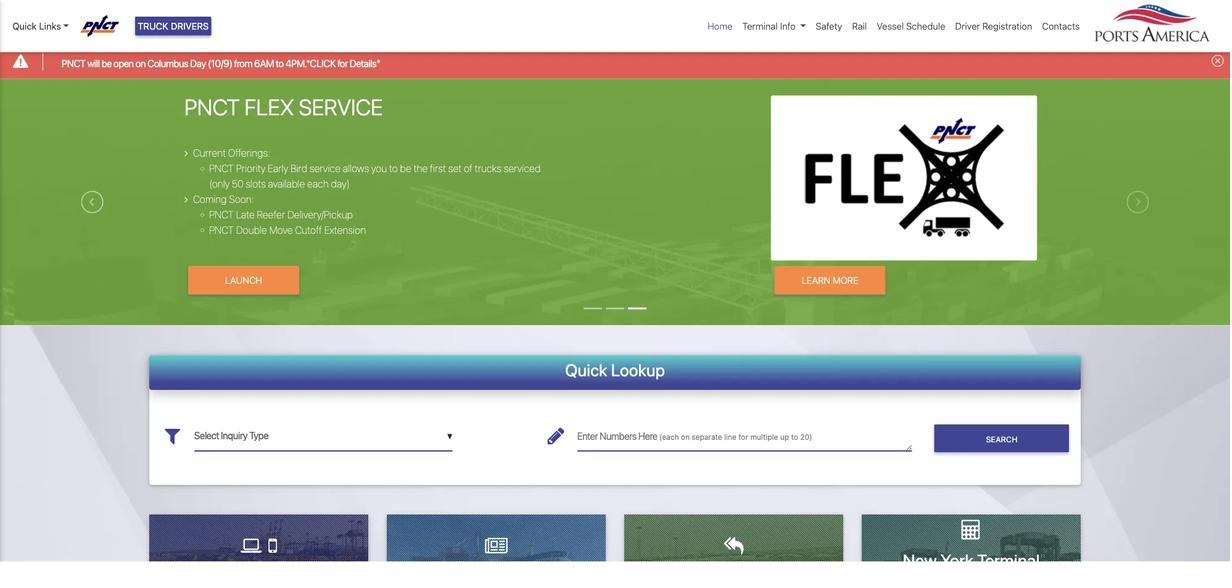 Task type: describe. For each thing, give the bounding box(es) containing it.
quick links link
[[12, 19, 69, 33]]

quick for quick links
[[12, 21, 37, 31]]

home link
[[703, 14, 737, 38]]

late
[[236, 209, 255, 220]]

driver registration link
[[950, 14, 1037, 38]]

pnct will be open on columbus day (10/9) from 6am to 4pm.*click for details*
[[62, 57, 380, 69]]

numbers
[[600, 430, 637, 442]]

day)
[[331, 178, 350, 189]]

driver
[[955, 21, 980, 31]]

trucks
[[475, 162, 502, 174]]

rail link
[[847, 14, 872, 38]]

▼
[[447, 432, 453, 441]]

enter numbers here (each on separate line for multiple up to 20)
[[577, 430, 812, 442]]

pnct down coming
[[209, 209, 234, 220]]

terminal info link
[[737, 14, 811, 38]]

pnct inside the pnct will be open on columbus day (10/9) from 6am to 4pm.*click for details* link
[[62, 57, 86, 69]]

50
[[232, 178, 244, 189]]

learn more link
[[775, 266, 886, 295]]

to for enter numbers here (each on separate line for multiple up to 20)
[[791, 433, 798, 441]]

pnct flex service
[[185, 94, 383, 120]]

(only
[[209, 178, 230, 189]]

multiple
[[750, 433, 778, 441]]

coming
[[193, 193, 227, 205]]

pnct will be open on columbus day (10/9) from 6am to 4pm.*click for details* link
[[62, 56, 380, 71]]

day
[[190, 57, 206, 69]]

extension
[[324, 224, 366, 236]]

details*
[[350, 57, 380, 69]]

more
[[833, 275, 859, 286]]

columbus
[[148, 57, 188, 69]]

info
[[780, 21, 796, 31]]

double
[[236, 224, 267, 236]]

rail
[[852, 21, 867, 31]]

to inside the current offerings: pnct priority early bird service allows you to be the first set of trucks serviced (only 50 slots available each day)
[[389, 162, 398, 174]]

terminal
[[742, 21, 778, 31]]

truck drivers
[[138, 21, 209, 31]]

on for open
[[136, 57, 146, 69]]

terminal info
[[742, 21, 796, 31]]

truck
[[138, 21, 168, 31]]

allows
[[343, 162, 369, 174]]

set
[[448, 162, 462, 174]]

open
[[114, 57, 134, 69]]

for inside alert
[[338, 57, 348, 69]]

slots
[[246, 178, 266, 189]]

6am
[[254, 57, 274, 69]]

lookup
[[611, 360, 665, 380]]

links
[[39, 21, 61, 31]]

flex
[[245, 94, 294, 120]]

of
[[464, 162, 472, 174]]

(10/9)
[[208, 57, 232, 69]]

contacts
[[1042, 21, 1080, 31]]

current
[[193, 147, 226, 159]]

pnct down (10/9)
[[185, 94, 240, 120]]

delivery/pickup
[[287, 209, 353, 220]]



Task type: locate. For each thing, give the bounding box(es) containing it.
up
[[780, 433, 789, 441]]

you
[[371, 162, 387, 174]]

contacts link
[[1037, 14, 1085, 38]]

each
[[307, 178, 329, 189]]

learn
[[802, 275, 830, 286]]

to right "you"
[[389, 162, 398, 174]]

the
[[414, 162, 428, 174]]

early
[[268, 162, 288, 174]]

separate
[[692, 433, 722, 441]]

for right line
[[739, 433, 748, 441]]

cutoff
[[295, 224, 322, 236]]

on inside alert
[[136, 57, 146, 69]]

quick left 'lookup'
[[565, 360, 607, 380]]

on right open
[[136, 57, 146, 69]]

launch button
[[188, 266, 299, 295]]

truck drivers link
[[135, 17, 211, 35]]

0 horizontal spatial quick
[[12, 21, 37, 31]]

reefer
[[257, 209, 285, 220]]

pnct inside the current offerings: pnct priority early bird service allows you to be the first set of trucks serviced (only 50 slots available each day)
[[209, 162, 234, 174]]

to right up
[[791, 433, 798, 441]]

driver registration
[[955, 21, 1032, 31]]

be inside the current offerings: pnct priority early bird service allows you to be the first set of trucks serviced (only 50 slots available each day)
[[400, 162, 411, 174]]

move
[[269, 224, 293, 236]]

angle right image
[[185, 194, 188, 204]]

here
[[638, 430, 657, 442]]

priority
[[236, 162, 266, 174]]

2 horizontal spatial to
[[791, 433, 798, 441]]

angle right image
[[185, 148, 188, 158]]

on for (each
[[681, 433, 690, 441]]

to for pnct will be open on columbus day (10/9) from 6am to 4pm.*click for details*
[[276, 57, 284, 69]]

for inside enter numbers here (each on separate line for multiple up to 20)
[[739, 433, 748, 441]]

be inside alert
[[102, 57, 112, 69]]

pnct left "double"
[[209, 224, 234, 236]]

20)
[[800, 433, 812, 441]]

home
[[708, 21, 733, 31]]

1 vertical spatial be
[[400, 162, 411, 174]]

available
[[268, 178, 305, 189]]

current offerings: pnct priority early bird service allows you to be the first set of trucks serviced (only 50 slots available each day)
[[193, 147, 541, 189]]

safety
[[816, 21, 842, 31]]

soon:
[[229, 193, 254, 205]]

first
[[430, 162, 446, 174]]

1 vertical spatial for
[[739, 433, 748, 441]]

0 horizontal spatial on
[[136, 57, 146, 69]]

1 vertical spatial quick
[[565, 360, 607, 380]]

offerings:
[[228, 147, 270, 159]]

0 vertical spatial quick
[[12, 21, 37, 31]]

1 horizontal spatial for
[[739, 433, 748, 441]]

0 horizontal spatial be
[[102, 57, 112, 69]]

vessel
[[877, 21, 904, 31]]

quick lookup
[[565, 360, 665, 380]]

for left details*
[[338, 57, 348, 69]]

pnct up the (only on the top of the page
[[209, 162, 234, 174]]

None text field
[[577, 421, 912, 451]]

vessel schedule link
[[872, 14, 950, 38]]

pnct left will
[[62, 57, 86, 69]]

quick for quick lookup
[[565, 360, 607, 380]]

serviced
[[504, 162, 541, 174]]

0 vertical spatial be
[[102, 57, 112, 69]]

(each
[[659, 433, 679, 441]]

enter
[[577, 430, 598, 442]]

4pm.*click
[[286, 57, 336, 69]]

to inside enter numbers here (each on separate line for multiple up to 20)
[[791, 433, 798, 441]]

line
[[724, 433, 737, 441]]

on
[[136, 57, 146, 69], [681, 433, 690, 441]]

from
[[234, 57, 252, 69]]

drivers
[[171, 21, 209, 31]]

be
[[102, 57, 112, 69], [400, 162, 411, 174]]

to inside alert
[[276, 57, 284, 69]]

1 vertical spatial on
[[681, 433, 690, 441]]

0 horizontal spatial for
[[338, 57, 348, 69]]

quick links
[[12, 21, 61, 31]]

1 vertical spatial to
[[389, 162, 398, 174]]

be right will
[[102, 57, 112, 69]]

on inside enter numbers here (each on separate line for multiple up to 20)
[[681, 433, 690, 441]]

schedule
[[906, 21, 945, 31]]

flexible service image
[[0, 79, 1230, 395]]

be left the
[[400, 162, 411, 174]]

1 horizontal spatial on
[[681, 433, 690, 441]]

1 horizontal spatial be
[[400, 162, 411, 174]]

registration
[[982, 21, 1032, 31]]

pnct will be open on columbus day (10/9) from 6am to 4pm.*click for details* alert
[[0, 45, 1230, 79]]

quick inside quick links link
[[12, 21, 37, 31]]

to
[[276, 57, 284, 69], [389, 162, 398, 174], [791, 433, 798, 441]]

0 vertical spatial on
[[136, 57, 146, 69]]

service
[[299, 94, 383, 120]]

launch
[[225, 275, 262, 286]]

will
[[88, 57, 100, 69]]

0 vertical spatial to
[[276, 57, 284, 69]]

for
[[338, 57, 348, 69], [739, 433, 748, 441]]

vessel schedule
[[877, 21, 945, 31]]

close image
[[1212, 54, 1224, 67]]

service
[[309, 162, 341, 174]]

pnct
[[62, 57, 86, 69], [185, 94, 240, 120], [209, 162, 234, 174], [209, 209, 234, 220], [209, 224, 234, 236]]

on right (each
[[681, 433, 690, 441]]

to right 6am
[[276, 57, 284, 69]]

0 vertical spatial for
[[338, 57, 348, 69]]

1 horizontal spatial quick
[[565, 360, 607, 380]]

quick
[[12, 21, 37, 31], [565, 360, 607, 380]]

coming soon: pnct late reefer delivery/pickup pnct double move cutoff extension
[[193, 193, 366, 236]]

bird
[[290, 162, 307, 174]]

0 horizontal spatial to
[[276, 57, 284, 69]]

quick left links
[[12, 21, 37, 31]]

safety link
[[811, 14, 847, 38]]

1 horizontal spatial to
[[389, 162, 398, 174]]

None text field
[[194, 421, 453, 451]]

2 vertical spatial to
[[791, 433, 798, 441]]

learn more
[[802, 275, 859, 286]]



Task type: vqa. For each thing, say whether or not it's contained in the screenshot.
topmost Videos
no



